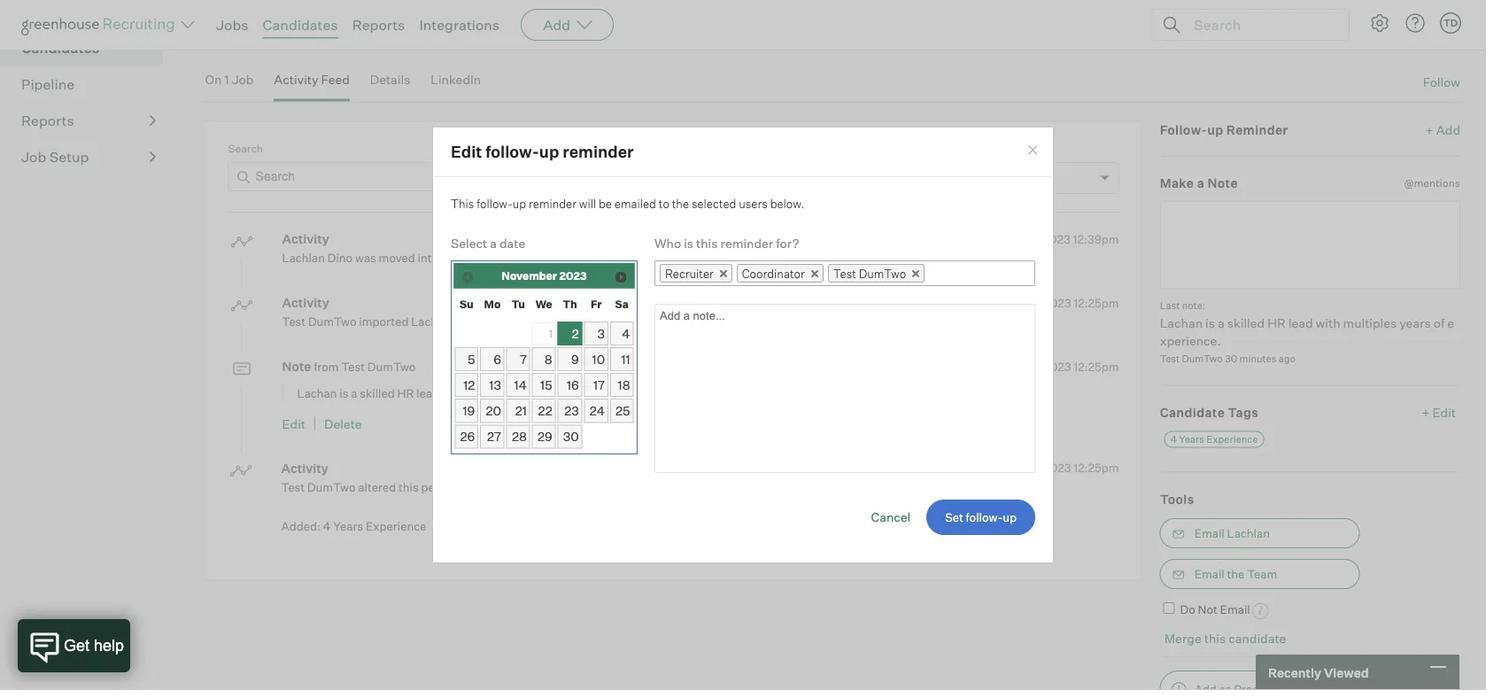 Task type: vqa. For each thing, say whether or not it's contained in the screenshot.


Task type: locate. For each thing, give the bounding box(es) containing it.
1 vertical spatial follow-
[[477, 196, 513, 210]]

search
[[228, 141, 263, 155]]

edit inside dialog
[[451, 142, 482, 162]]

1 horizontal spatial lachan
[[1160, 315, 1203, 331]]

Search text field
[[1190, 12, 1333, 38]]

28 link
[[507, 425, 530, 449]]

lachan up xperience.
[[1160, 315, 1203, 331]]

follow- down all
[[477, 196, 513, 210]]

0 horizontal spatial is
[[340, 386, 349, 400]]

experience down test dumtwo altered this person's tags: on the left bottom
[[366, 519, 427, 533]]

edit
[[451, 142, 482, 162], [1433, 405, 1457, 420], [282, 416, 306, 432]]

1 vertical spatial add
[[205, 35, 229, 50]]

test inside last note: lachan is a skilled hr lead with multiples years of e xperience. test dumtwo               30 minutes               ago
[[1160, 353, 1180, 365]]

technical
[[441, 251, 493, 265]]

None text field
[[925, 262, 947, 284]]

a down jobs
[[232, 35, 239, 50]]

follow-
[[1160, 122, 1208, 137]]

0 horizontal spatial skilled
[[360, 386, 395, 400]]

30 down 23
[[563, 429, 579, 444]]

1 horizontal spatial edit
[[451, 142, 482, 162]]

0 vertical spatial from
[[484, 315, 509, 329]]

the right to
[[672, 196, 689, 210]]

all activity types
[[470, 170, 570, 186]]

lachlandinoo@gmail.com link
[[205, 13, 352, 29]]

email lachlan
[[1195, 526, 1270, 541]]

29
[[538, 429, 553, 444]]

22 link
[[532, 399, 556, 423]]

this
[[696, 235, 718, 251], [399, 480, 419, 494], [1205, 631, 1226, 646]]

lead up ago
[[1289, 315, 1314, 331]]

2 horizontal spatial 4
[[1171, 433, 1177, 445]]

this right altered
[[399, 480, 419, 494]]

2 horizontal spatial this
[[1205, 631, 1226, 646]]

email up not
[[1195, 567, 1225, 581]]

do not email
[[1181, 603, 1251, 617]]

job setup
[[21, 148, 89, 166]]

0 horizontal spatial of
[[552, 386, 562, 400]]

edit link
[[282, 416, 306, 432]]

email right not
[[1221, 603, 1251, 617]]

1 12:25pm from the top
[[1074, 296, 1120, 310]]

is down note from test dumtwo
[[340, 386, 349, 400]]

30 left minutes
[[1225, 353, 1238, 365]]

0 vertical spatial candidates link
[[263, 16, 338, 34]]

1 vertical spatial +
[[1422, 405, 1430, 420]]

1 horizontal spatial job
[[232, 72, 254, 87]]

activity down search text box
[[282, 231, 329, 247]]

0 vertical spatial 30
[[1225, 353, 1238, 365]]

2 2, from the top
[[1031, 296, 1041, 310]]

email the team
[[1195, 567, 1278, 581]]

1 horizontal spatial from
[[484, 315, 509, 329]]

a right make
[[1198, 176, 1205, 191]]

0 vertical spatial reports link
[[352, 16, 405, 34]]

4 right 3
[[622, 326, 630, 341]]

up down all activity types
[[513, 196, 526, 210]]

lachan up edit link
[[297, 386, 337, 400]]

13 link
[[480, 373, 505, 397]]

0 vertical spatial the
[[672, 196, 689, 210]]

1 vertical spatial with
[[442, 386, 465, 400]]

2 vertical spatial lachlan
[[1228, 526, 1270, 541]]

multiples up 20
[[468, 386, 517, 400]]

activity
[[274, 72, 319, 87], [488, 170, 532, 186], [282, 231, 329, 247], [282, 295, 329, 311], [281, 460, 328, 476]]

1 horizontal spatial add
[[543, 16, 571, 34]]

1 right on
[[225, 72, 229, 87]]

0 horizontal spatial edit
[[282, 416, 306, 432]]

last
[[1160, 300, 1180, 312]]

0 horizontal spatial with
[[442, 386, 465, 400]]

3 2, from the top
[[1031, 359, 1041, 374]]

email up email the team on the right bottom
[[1195, 526, 1225, 541]]

td
[[1444, 17, 1458, 29]]

hr
[[1268, 315, 1286, 331], [397, 386, 414, 400]]

2,
[[1030, 232, 1041, 246], [1031, 296, 1041, 310], [1031, 359, 1041, 374], [1031, 461, 1041, 475]]

2 vertical spatial add
[[1437, 122, 1461, 137]]

add down follow link
[[1437, 122, 1461, 137]]

8
[[545, 352, 553, 367]]

up for edit follow-up reminder
[[539, 142, 559, 162]]

1 inside "edit follow-up reminder" dialog
[[549, 327, 553, 340]]

0 horizontal spatial years
[[333, 519, 363, 533]]

10
[[592, 352, 605, 367]]

a inside "edit follow-up reminder" dialog
[[490, 235, 497, 251]]

candidates
[[263, 16, 338, 34], [21, 39, 100, 57]]

0 vertical spatial lead
[[1289, 315, 1314, 331]]

test right coordinator
[[834, 266, 857, 280]]

none submit inside "edit follow-up reminder" dialog
[[927, 500, 1036, 535]]

30 link
[[558, 425, 583, 449]]

1 horizontal spatial lachlan
[[411, 315, 454, 329]]

follow- up all activity types
[[486, 142, 539, 162]]

job left setup
[[21, 148, 46, 166]]

add inside popup button
[[543, 16, 571, 34]]

years right the added:
[[333, 519, 363, 533]]

+
[[1426, 122, 1434, 137], [1422, 405, 1430, 420]]

2 vertical spatial 4
[[323, 519, 331, 533]]

1 left 2 'link'
[[549, 327, 553, 340]]

cancel
[[871, 509, 911, 525]]

feed
[[321, 72, 350, 87]]

+ inside + edit link
[[1422, 405, 1430, 420]]

this inside "edit follow-up reminder" dialog
[[696, 235, 718, 251]]

(gmt+11:00) sydney
[[373, 13, 498, 29]]

reports up the details
[[352, 16, 405, 34]]

hr left 12 link at left
[[397, 386, 414, 400]]

is right who
[[684, 235, 694, 251]]

0 vertical spatial reports
[[352, 16, 405, 34]]

2 12:25pm from the top
[[1074, 359, 1120, 374]]

0 horizontal spatial 1
[[225, 72, 229, 87]]

None text field
[[1160, 201, 1461, 289]]

1 horizontal spatial the
[[1228, 567, 1245, 581]]

a up xperience.
[[1218, 315, 1225, 331]]

20 link
[[480, 399, 505, 423]]

add for add a headline
[[205, 35, 229, 50]]

the
[[672, 196, 689, 210], [1228, 567, 1245, 581]]

hr up ago
[[1268, 315, 1286, 331]]

note up edit link
[[282, 359, 311, 374]]

3 nov 2, 2023 12:25pm from the top
[[1007, 461, 1120, 475]]

0 vertical spatial with
[[1316, 315, 1341, 331]]

lachan inside last note: lachan is a skilled hr lead with multiples years of e xperience. test dumtwo               30 minutes               ago
[[1160, 315, 1203, 331]]

1 vertical spatial lachlan
[[411, 315, 454, 329]]

follow- for edit
[[486, 142, 539, 162]]

2 horizontal spatial is
[[1206, 315, 1216, 331]]

candidates link up headline
[[263, 16, 338, 34]]

1 horizontal spatial 4
[[622, 326, 630, 341]]

of left e
[[1434, 315, 1445, 331]]

up left reminder
[[1208, 122, 1224, 137]]

add down jobs
[[205, 35, 229, 50]]

is inside "edit follow-up reminder" dialog
[[684, 235, 694, 251]]

add button
[[521, 9, 614, 41]]

years down candidate
[[1180, 433, 1205, 445]]

1 horizontal spatial years
[[1400, 315, 1432, 331]]

candidate
[[1229, 631, 1287, 646]]

1 vertical spatial 4
[[1171, 433, 1177, 445]]

3 12:25pm from the top
[[1074, 461, 1120, 475]]

12 link
[[455, 373, 479, 397]]

note
[[1208, 176, 1238, 191], [282, 359, 311, 374]]

dino down su
[[457, 315, 482, 329]]

edit for edit link
[[282, 416, 306, 432]]

19
[[463, 403, 475, 419]]

27
[[487, 429, 501, 444]]

follow
[[1423, 75, 1461, 90]]

1 vertical spatial note
[[282, 359, 311, 374]]

17
[[594, 377, 605, 393]]

candidate tags
[[1160, 405, 1259, 420]]

+ inside '+ add' link
[[1426, 122, 1434, 137]]

job
[[232, 72, 254, 87], [21, 148, 46, 166]]

2 vertical spatial reminder
[[721, 235, 774, 251]]

0 horizontal spatial dino
[[328, 251, 353, 265]]

1 horizontal spatial experience
[[1207, 433, 1258, 445]]

4 right the added:
[[323, 519, 331, 533]]

0 horizontal spatial reports
[[21, 112, 74, 130]]

activity feed link
[[274, 72, 350, 98]]

29 link
[[532, 425, 556, 449]]

add a headline
[[205, 35, 291, 50]]

test down imported at the top of page
[[342, 360, 365, 374]]

this down do not email at the bottom of the page
[[1205, 631, 1226, 646]]

None submit
[[927, 500, 1036, 535]]

1 horizontal spatial candidates link
[[263, 16, 338, 34]]

headline
[[241, 35, 291, 50]]

0 horizontal spatial years
[[520, 386, 549, 400]]

1 horizontal spatial dino
[[457, 315, 482, 329]]

skilled down note from test dumtwo
[[360, 386, 395, 400]]

reminder down the users
[[721, 235, 774, 251]]

candidates down the sourcing
[[21, 39, 100, 57]]

0 vertical spatial years
[[1180, 433, 1205, 445]]

0 vertical spatial lachlan
[[282, 251, 325, 265]]

experience down tags on the bottom right
[[1207, 433, 1258, 445]]

reports link up the details
[[352, 16, 405, 34]]

lead left 12 link at left
[[417, 386, 440, 400]]

delete
[[324, 416, 362, 432]]

0 horizontal spatial lead
[[417, 386, 440, 400]]

selected
[[692, 196, 737, 210]]

1 vertical spatial is
[[1206, 315, 1216, 331]]

the inside email the team button
[[1228, 567, 1245, 581]]

multiples left e
[[1344, 315, 1397, 331]]

4 for 4 years experience
[[1171, 433, 1177, 445]]

reminder up be
[[563, 142, 634, 162]]

a inside last note: lachan is a skilled hr lead with multiples years of e xperience. test dumtwo               30 minutes               ago
[[1218, 315, 1225, 331]]

lachlan right imported at the top of page
[[411, 315, 454, 329]]

dumtwo for test dumtwo
[[859, 266, 907, 280]]

job setup link
[[21, 146, 156, 168]]

reports link up job setup link
[[21, 110, 156, 131]]

0 vertical spatial 12:25pm
[[1074, 296, 1120, 310]]

0 horizontal spatial lachlan
[[282, 251, 325, 265]]

reports down pipeline
[[21, 112, 74, 130]]

7 link
[[507, 347, 530, 371]]

4 down candidate
[[1171, 433, 1177, 445]]

all
[[470, 170, 485, 186]]

2 vertical spatial up
[[513, 196, 526, 210]]

1 vertical spatial this
[[399, 480, 419, 494]]

reminder down "types"
[[529, 196, 577, 210]]

greenhouse recruiting image
[[21, 14, 181, 35]]

lachlan up email the team button
[[1228, 526, 1270, 541]]

0 horizontal spatial from
[[314, 360, 339, 374]]

moved
[[379, 251, 415, 265]]

0 horizontal spatial this
[[399, 480, 419, 494]]

Search text field
[[228, 162, 442, 191]]

11
[[621, 352, 630, 367]]

1 horizontal spatial hr
[[1268, 315, 1286, 331]]

recruiter
[[665, 266, 714, 280]]

1 vertical spatial up
[[539, 142, 559, 162]]

sydney
[[454, 13, 498, 29]]

0 horizontal spatial candidates link
[[21, 37, 156, 59]]

0 vertical spatial add
[[543, 16, 571, 34]]

1 horizontal spatial skilled
[[1228, 315, 1265, 331]]

dumtwo inside note from test dumtwo
[[368, 360, 416, 374]]

activity left the feed
[[274, 72, 319, 87]]

0 vertical spatial is
[[684, 235, 694, 251]]

lachlan left 'was'
[[282, 251, 325, 265]]

0 vertical spatial lachan
[[1160, 315, 1203, 331]]

from
[[484, 315, 509, 329], [314, 360, 339, 374]]

1 vertical spatial reports link
[[21, 110, 156, 131]]

0 vertical spatial multiples
[[1344, 315, 1397, 331]]

2 horizontal spatial up
[[1208, 122, 1224, 137]]

candidates up headline
[[263, 16, 338, 34]]

4 for 4
[[622, 326, 630, 341]]

0 horizontal spatial multiples
[[468, 386, 517, 400]]

0 vertical spatial job
[[232, 72, 254, 87]]

email for email the team
[[1195, 567, 1225, 581]]

delete link
[[324, 416, 362, 432]]

@mentions link
[[1405, 175, 1461, 192]]

1 vertical spatial the
[[1228, 567, 1245, 581]]

add
[[543, 16, 571, 34], [205, 35, 229, 50], [1437, 122, 1461, 137]]

27 link
[[480, 425, 505, 449]]

this up recruiter
[[696, 235, 718, 251]]

lachlandinoo@gmail.com
[[205, 13, 352, 29]]

note right make
[[1208, 176, 1238, 191]]

dino left 'was'
[[328, 251, 353, 265]]

is
[[684, 235, 694, 251], [1206, 315, 1216, 331], [340, 386, 349, 400]]

candidates link down greenhouse recruiting 'image'
[[21, 37, 156, 59]]

email inside email lachlan "button"
[[1195, 526, 1225, 541]]

date
[[500, 235, 526, 251]]

2 vertical spatial nov 2, 2023 12:25pm
[[1007, 461, 1120, 475]]

add right no
[[543, 16, 571, 34]]

the inside "edit follow-up reminder" dialog
[[672, 196, 689, 210]]

2 vertical spatial 12:25pm
[[1074, 461, 1120, 475]]

1 vertical spatial years
[[333, 519, 363, 533]]

up
[[1208, 122, 1224, 137], [539, 142, 559, 162], [513, 196, 526, 210]]

with
[[1316, 315, 1341, 331], [442, 386, 465, 400]]

ago
[[1279, 353, 1296, 365]]

0 vertical spatial hr
[[1268, 315, 1286, 331]]

from up the delete link
[[314, 360, 339, 374]]

1 horizontal spatial this
[[696, 235, 718, 251]]

2 horizontal spatial lachlan
[[1228, 526, 1270, 541]]

1 horizontal spatial multiples
[[1344, 315, 1397, 331]]

1 2, from the top
[[1030, 232, 1041, 246]]

lachlan dino was moved into technical interview for test by test dumtwo.
[[282, 251, 692, 265]]

test down xperience.
[[1160, 353, 1180, 365]]

multiples inside last note: lachan is a skilled hr lead with multiples years of e xperience. test dumtwo               30 minutes               ago
[[1344, 315, 1397, 331]]

1 vertical spatial multiples
[[468, 386, 517, 400]]

be
[[599, 196, 612, 210]]

24
[[590, 403, 605, 419]]

1 vertical spatial 30
[[563, 429, 579, 444]]

reminder for who is this reminder for?
[[721, 235, 774, 251]]

reports link
[[352, 16, 405, 34], [21, 110, 156, 131]]

nov 2, 2023 12:39pm
[[1006, 232, 1120, 246]]

1 vertical spatial nov 2, 2023 12:25pm
[[1007, 359, 1120, 374]]

a up lachlan dino was moved into technical interview for test by test dumtwo.
[[490, 235, 497, 251]]

1 vertical spatial of
[[552, 386, 562, 400]]

experience.
[[564, 386, 627, 400]]

7
[[520, 352, 527, 367]]

note:
[[1182, 300, 1206, 312]]

from inside note from test dumtwo
[[314, 360, 339, 374]]

email inside email the team button
[[1195, 567, 1225, 581]]

lead inside last note: lachan is a skilled hr lead with multiples years of e xperience. test dumtwo               30 minutes               ago
[[1289, 315, 1314, 331]]

4 inside "edit follow-up reminder" dialog
[[622, 326, 630, 341]]

reminder for edit follow-up reminder
[[563, 142, 634, 162]]

1 vertical spatial experience
[[366, 519, 427, 533]]

last note: lachan is a skilled hr lead with multiples years of e xperience. test dumtwo               30 minutes               ago
[[1160, 300, 1455, 365]]

1 vertical spatial dino
[[457, 315, 482, 329]]

1 vertical spatial candidates
[[21, 39, 100, 57]]

years
[[1400, 315, 1432, 331], [520, 386, 549, 400]]

up up "types"
[[539, 142, 559, 162]]

30 inside "edit follow-up reminder" dialog
[[563, 429, 579, 444]]

2023 inside "edit follow-up reminder" dialog
[[559, 269, 587, 282]]

close image
[[1026, 143, 1040, 157]]

is down note:
[[1206, 315, 1216, 331]]

reports
[[352, 16, 405, 34], [21, 112, 74, 130]]

16
[[567, 377, 579, 393]]

1 vertical spatial years
[[520, 386, 549, 400]]

0 vertical spatial follow-
[[486, 142, 539, 162]]

the left team at the bottom right of page
[[1228, 567, 1245, 581]]

a for add
[[232, 35, 239, 50]]

test up the added:
[[281, 480, 305, 494]]

test dumtwo imported lachlan dino from linkedin.
[[282, 315, 562, 329]]

dumtwo inside "edit follow-up reminder" dialog
[[859, 266, 907, 280]]

0 horizontal spatial reports link
[[21, 110, 156, 131]]

select
[[451, 235, 487, 251]]

a for select
[[490, 235, 497, 251]]

0 horizontal spatial 4
[[323, 519, 331, 533]]

lachlan inside "button"
[[1228, 526, 1270, 541]]

from down mo
[[484, 315, 509, 329]]

1 vertical spatial email
[[1195, 567, 1225, 581]]

job right on
[[232, 72, 254, 87]]

who is this reminder for?
[[655, 235, 800, 251]]

25 link
[[610, 399, 634, 423]]

of left 16
[[552, 386, 562, 400]]

6 link
[[480, 347, 505, 371]]

skilled up minutes
[[1228, 315, 1265, 331]]

0 vertical spatial 1
[[225, 72, 229, 87]]

0 vertical spatial this
[[696, 235, 718, 251]]

filter
[[460, 141, 486, 155]]



Task type: describe. For each thing, give the bounding box(es) containing it.
for
[[548, 251, 563, 265]]

th
[[563, 298, 577, 311]]

sourcing link
[[21, 1, 156, 22]]

5
[[468, 352, 475, 367]]

test inside "edit follow-up reminder" dialog
[[834, 266, 857, 280]]

with inside last note: lachan is a skilled hr lead with multiples years of e xperience. test dumtwo               30 minutes               ago
[[1316, 315, 1341, 331]]

altered
[[358, 480, 396, 494]]

tags
[[1228, 405, 1259, 420]]

12:39pm
[[1074, 232, 1120, 246]]

1 vertical spatial skilled
[[360, 386, 395, 400]]

test
[[565, 251, 596, 265]]

follow-up reminder
[[1160, 122, 1289, 137]]

email the team button
[[1160, 559, 1361, 589]]

team
[[1248, 567, 1278, 581]]

4 years experience
[[1171, 433, 1258, 445]]

years inside last note: lachan is a skilled hr lead with multiples years of e xperience. test dumtwo               30 minutes               ago
[[1400, 315, 1432, 331]]

reminder for this follow-up reminder will be emailed to the selected users below.
[[529, 196, 577, 210]]

reminder
[[1227, 122, 1289, 137]]

+ add
[[1426, 122, 1461, 137]]

(gmt+11:00)
[[373, 13, 451, 29]]

activity down edit link
[[281, 460, 328, 476]]

0 horizontal spatial hr
[[397, 386, 414, 400]]

2 horizontal spatial edit
[[1433, 405, 1457, 420]]

most
[[915, 170, 945, 186]]

person's
[[421, 480, 468, 494]]

activity up note from test dumtwo
[[282, 295, 329, 311]]

types
[[535, 170, 570, 186]]

14 link
[[507, 373, 530, 397]]

will
[[579, 196, 596, 210]]

skilled inside last note: lachan is a skilled hr lead with multiples years of e xperience. test dumtwo               30 minutes               ago
[[1228, 315, 1265, 331]]

configure image
[[1370, 12, 1391, 34]]

0 horizontal spatial note
[[282, 359, 311, 374]]

to
[[659, 196, 670, 210]]

a for make
[[1198, 176, 1205, 191]]

2
[[572, 326, 579, 341]]

2 nov 2, 2023 12:25pm from the top
[[1007, 359, 1120, 374]]

6
[[494, 352, 501, 367]]

1 horizontal spatial reports
[[352, 16, 405, 34]]

2 link
[[558, 321, 583, 346]]

2 vertical spatial email
[[1221, 603, 1251, 617]]

interview
[[495, 251, 545, 265]]

xperience.
[[1160, 333, 1221, 348]]

9 link
[[558, 347, 583, 371]]

16 link
[[558, 373, 583, 397]]

resume
[[539, 13, 587, 29]]

0 vertical spatial dino
[[328, 251, 353, 265]]

1 vertical spatial lead
[[417, 386, 440, 400]]

21
[[515, 403, 527, 419]]

we
[[536, 298, 552, 311]]

1 horizontal spatial note
[[1208, 176, 1238, 191]]

sa
[[615, 298, 629, 311]]

2 horizontal spatial add
[[1437, 122, 1461, 137]]

@mentions
[[1405, 176, 1461, 190]]

1 horizontal spatial candidates
[[263, 16, 338, 34]]

4 2, from the top
[[1031, 461, 1041, 475]]

minutes
[[1240, 353, 1277, 365]]

november
[[502, 269, 557, 282]]

details
[[370, 72, 411, 87]]

is inside last note: lachan is a skilled hr lead with multiples years of e xperience. test dumtwo               30 minutes               ago
[[1206, 315, 1216, 331]]

on 1 job link
[[205, 72, 254, 98]]

imported
[[359, 315, 409, 329]]

0 horizontal spatial experience
[[366, 519, 427, 533]]

edit for edit follow-up reminder
[[451, 142, 482, 162]]

0 vertical spatial experience
[[1207, 433, 1258, 445]]

15 link
[[532, 373, 556, 397]]

Do Not Email checkbox
[[1164, 603, 1175, 614]]

most recent option
[[915, 170, 988, 186]]

4 years experience link
[[1165, 431, 1265, 448]]

follow- for this
[[477, 196, 513, 210]]

mo
[[484, 298, 501, 311]]

24 link
[[584, 399, 609, 423]]

dumtwo inside last note: lachan is a skilled hr lead with multiples years of e xperience. test dumtwo               30 minutes               ago
[[1182, 353, 1223, 365]]

+ edit link
[[1418, 400, 1461, 424]]

test up note from test dumtwo
[[282, 315, 306, 329]]

8 link
[[532, 347, 556, 371]]

25
[[616, 403, 630, 419]]

17 link
[[584, 373, 609, 397]]

into
[[418, 251, 439, 265]]

test dumtwo
[[834, 266, 907, 280]]

26 link
[[455, 425, 479, 449]]

+ for + edit
[[1422, 405, 1430, 420]]

coordinator
[[742, 266, 805, 280]]

26
[[460, 429, 475, 444]]

30 inside last note: lachan is a skilled hr lead with multiples years of e xperience. test dumtwo               30 minutes               ago
[[1225, 353, 1238, 365]]

a down note from test dumtwo
[[351, 386, 357, 400]]

email lachlan button
[[1160, 518, 1361, 549]]

3
[[598, 326, 605, 341]]

not
[[1198, 603, 1218, 617]]

add for add
[[543, 16, 571, 34]]

1 horizontal spatial reports link
[[352, 16, 405, 34]]

1 vertical spatial job
[[21, 148, 46, 166]]

linkedin
[[431, 72, 481, 87]]

candidates link for the jobs link
[[263, 16, 338, 34]]

is for who is this reminder for?
[[684, 235, 694, 251]]

follow link
[[1423, 74, 1461, 91]]

+ for + add
[[1426, 122, 1434, 137]]

pipeline link
[[21, 74, 156, 95]]

0 horizontal spatial lachan
[[297, 386, 337, 400]]

on 1 job
[[205, 72, 254, 87]]

of inside last note: lachan is a skilled hr lead with multiples years of e xperience. test dumtwo               30 minutes               ago
[[1434, 315, 1445, 331]]

this
[[451, 196, 474, 210]]

dumtwo for test dumtwo imported lachlan dino from linkedin.
[[308, 315, 357, 329]]

test inside note from test dumtwo
[[342, 360, 365, 374]]

candidate
[[1160, 405, 1225, 420]]

dumtwo for test dumtwo altered this person's tags:
[[307, 480, 356, 494]]

integrations link
[[419, 16, 500, 34]]

recently
[[1269, 665, 1322, 680]]

13
[[489, 377, 501, 393]]

Add a note... text field
[[655, 304, 1036, 473]]

0 vertical spatial up
[[1208, 122, 1224, 137]]

candidates link for sourcing link
[[21, 37, 156, 59]]

linkedin link
[[431, 72, 481, 98]]

fr
[[591, 298, 602, 311]]

1 vertical spatial reports
[[21, 112, 74, 130]]

11 link
[[610, 347, 634, 371]]

test dumtwo altered this person's tags:
[[281, 480, 497, 494]]

15
[[541, 377, 553, 393]]

was
[[355, 251, 376, 265]]

linkedin.
[[512, 315, 562, 329]]

1 nov 2, 2023 12:25pm from the top
[[1007, 296, 1120, 310]]

14
[[514, 377, 527, 393]]

who
[[655, 235, 681, 251]]

edit follow-up reminder dialog
[[432, 127, 1054, 563]]

for?
[[776, 235, 800, 251]]

cancel link
[[871, 509, 911, 525]]

2 vertical spatial this
[[1205, 631, 1226, 646]]

is for lachan is a skilled hr lead with multiples years of experience.
[[340, 386, 349, 400]]

users
[[739, 196, 768, 210]]

activity right all
[[488, 170, 532, 186]]

details link
[[370, 72, 411, 98]]

recent
[[947, 170, 988, 186]]

hr inside last note: lachan is a skilled hr lead with multiples years of e xperience. test dumtwo               30 minutes               ago
[[1268, 315, 1286, 331]]

email for email lachlan
[[1195, 526, 1225, 541]]

edit follow-up reminder
[[451, 142, 634, 162]]

tags:
[[470, 480, 497, 494]]

up for this follow-up reminder will be emailed to the selected users below.
[[513, 196, 526, 210]]

test right by
[[614, 251, 637, 265]]

3 link
[[584, 321, 609, 346]]



